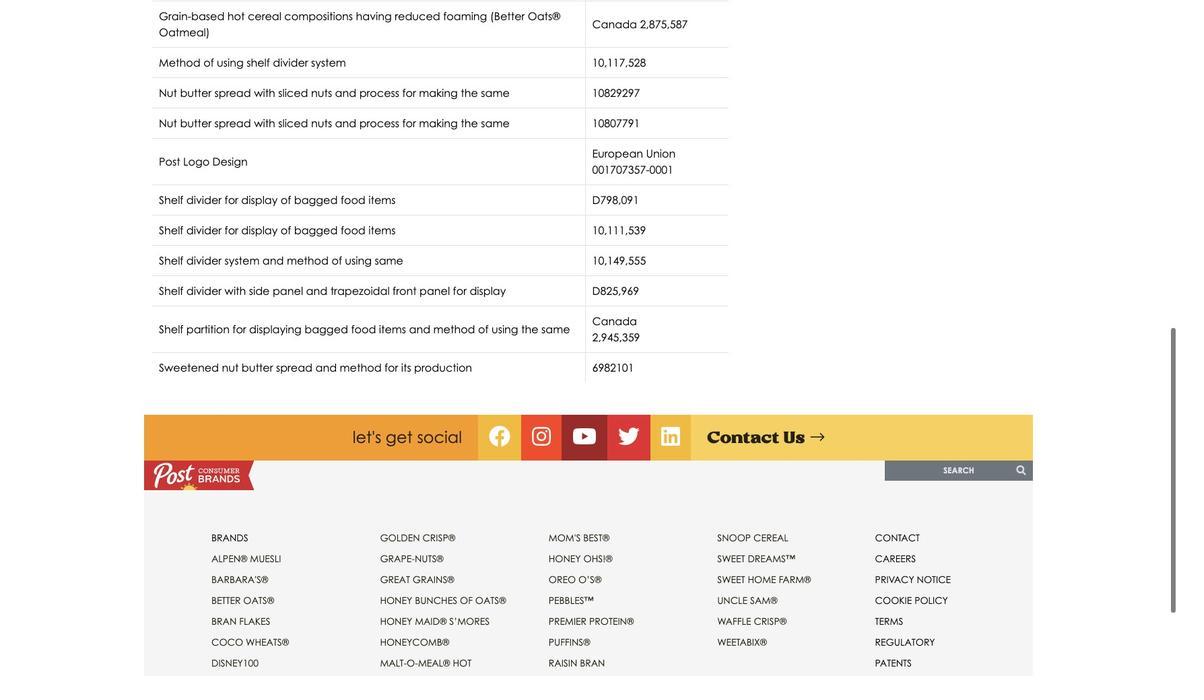 Task type: locate. For each thing, give the bounding box(es) containing it.
1 vertical spatial crisp®
[[754, 616, 787, 627]]

2 sliced from the top
[[278, 116, 308, 130]]

1 vertical spatial the
[[461, 116, 478, 130]]

honey for honey bunches of oats®
[[380, 595, 413, 606]]

sweet down snoop
[[718, 553, 746, 564]]

1 canada from the top
[[593, 17, 637, 31]]

0 vertical spatial bagged
[[294, 193, 338, 207]]

and
[[335, 86, 357, 99], [335, 116, 357, 130], [263, 254, 284, 267], [306, 284, 328, 298], [409, 322, 431, 336], [316, 361, 337, 374]]

5 shelf from the top
[[159, 322, 184, 336]]

canada up the 2,945,359
[[593, 314, 637, 328]]

cookie
[[876, 595, 913, 606]]

1 vertical spatial using
[[345, 254, 372, 267]]

spread down method of using shelf divider system
[[215, 86, 251, 99]]

canada
[[593, 17, 637, 31], [593, 314, 637, 328]]

0 vertical spatial nuts
[[311, 86, 332, 99]]

0 horizontal spatial using
[[217, 56, 244, 69]]

process for 10807791
[[360, 116, 400, 130]]

1 making from the top
[[419, 86, 458, 99]]

2 nut butter spread with sliced nuts and process for making the same from the top
[[159, 116, 510, 130]]

1 shelf divider for display of bagged food items from the top
[[159, 193, 396, 207]]

maid®
[[415, 616, 447, 627]]

1 horizontal spatial system
[[311, 56, 346, 69]]

o's®
[[579, 574, 602, 585]]

spread down displaying
[[276, 361, 313, 374]]

mom's best®
[[549, 532, 610, 544]]

0 vertical spatial process
[[360, 86, 400, 99]]

post consumer brands link
[[144, 461, 254, 490]]

3 shelf from the top
[[159, 254, 184, 267]]

crisp® down sam®
[[754, 616, 787, 627]]

1 vertical spatial butter
[[180, 116, 212, 130]]

0 horizontal spatial bran
[[212, 616, 237, 627]]

butter for 10829297
[[180, 86, 212, 99]]

spread
[[215, 86, 251, 99], [215, 116, 251, 130], [276, 361, 313, 374]]

sweet for sweet dreams™
[[718, 553, 746, 564]]

same
[[481, 86, 510, 99], [481, 116, 510, 130], [375, 254, 404, 267], [542, 322, 570, 336]]

0 vertical spatial method
[[287, 254, 329, 267]]

cookie policy link
[[876, 595, 949, 606]]

bran flakes
[[212, 616, 271, 627]]

2 process from the top
[[360, 116, 400, 130]]

0 vertical spatial nut
[[159, 86, 177, 99]]

1 vertical spatial display
[[241, 223, 278, 237]]

butter right 'nut'
[[242, 361, 273, 374]]

food for 10,111,539
[[341, 223, 366, 237]]

panel right side
[[273, 284, 303, 298]]

0 horizontal spatial method
[[287, 254, 329, 267]]

nuts for 10807791
[[311, 116, 332, 130]]

shelf for 10,111,539
[[159, 223, 184, 237]]

2 vertical spatial using
[[492, 322, 519, 336]]

nuts
[[311, 86, 332, 99], [311, 116, 332, 130]]

policy
[[915, 595, 949, 606]]

coco wheats®
[[212, 637, 289, 648]]

spread up design
[[215, 116, 251, 130]]

honey down the mom's
[[549, 553, 581, 564]]

001707357-
[[593, 163, 650, 176]]

oats® up flakes
[[243, 595, 274, 606]]

method up shelf divider with side panel and trapezoidal front panel for display
[[287, 254, 329, 267]]

1 vertical spatial shelf divider for display of bagged food items
[[159, 223, 396, 237]]

with for 10829297
[[254, 86, 275, 99]]

sweet home farm® link
[[718, 574, 812, 585]]

1 panel from the left
[[273, 284, 303, 298]]

1 sweet from the top
[[718, 553, 746, 564]]

contact us
[[708, 428, 806, 446]]

2 sweet from the top
[[718, 574, 746, 585]]

us
[[784, 428, 806, 446]]

panel right front on the left of page
[[420, 284, 450, 298]]

european
[[593, 147, 644, 160]]

0 vertical spatial items
[[369, 193, 396, 207]]

0 vertical spatial display
[[241, 193, 278, 207]]

mom's best® link
[[549, 532, 610, 544]]

0 vertical spatial food
[[341, 193, 366, 207]]

side
[[249, 284, 270, 298]]

1 horizontal spatial crisp®
[[754, 616, 787, 627]]

careers
[[876, 553, 917, 564]]

notice
[[917, 574, 952, 585]]

logo
[[183, 155, 210, 168]]

1 horizontal spatial using
[[345, 254, 372, 267]]

system down compositions
[[311, 56, 346, 69]]

bagged for d798,091
[[294, 193, 338, 207]]

1 vertical spatial system
[[225, 254, 260, 267]]

waffle crisp®
[[718, 616, 787, 627]]

mom's
[[549, 532, 581, 544]]

2 vertical spatial method
[[340, 361, 382, 374]]

1 horizontal spatial panel
[[420, 284, 450, 298]]

0 vertical spatial with
[[254, 86, 275, 99]]

method down shelf partition for displaying bagged food items and method of using the same
[[340, 361, 382, 374]]

sam®
[[751, 595, 778, 606]]

its
[[401, 361, 411, 374]]

better
[[212, 595, 241, 606]]

honeycomb®
[[380, 637, 450, 648]]

1 horizontal spatial method
[[340, 361, 382, 374]]

0 horizontal spatial system
[[225, 254, 260, 267]]

contact link
[[876, 532, 921, 544]]

0 vertical spatial sliced
[[278, 86, 308, 99]]

nut
[[159, 86, 177, 99], [159, 116, 177, 130]]

0 vertical spatial crisp®
[[423, 532, 456, 544]]

malt-o-meal® hot link
[[380, 657, 472, 669]]

1 vertical spatial sweet
[[718, 574, 746, 585]]

farm®
[[779, 574, 812, 585]]

0 horizontal spatial crisp®
[[423, 532, 456, 544]]

waffle crisp® link
[[718, 616, 787, 627]]

oats®
[[528, 9, 561, 23], [243, 595, 274, 606], [476, 595, 507, 606]]

union
[[647, 147, 676, 160]]

0 vertical spatial system
[[311, 56, 346, 69]]

10,149,555
[[593, 254, 646, 267]]

0 vertical spatial making
[[419, 86, 458, 99]]

shelf
[[159, 193, 184, 207], [159, 223, 184, 237], [159, 254, 184, 267], [159, 284, 184, 298], [159, 322, 184, 336]]

2 panel from the left
[[420, 284, 450, 298]]

2 horizontal spatial oats®
[[528, 9, 561, 23]]

1 vertical spatial bran
[[580, 657, 605, 669]]

canada inside canada 2,945,359
[[593, 314, 637, 328]]

2 vertical spatial butter
[[242, 361, 273, 374]]

butter up logo
[[180, 116, 212, 130]]

s'mores
[[450, 616, 490, 627]]

2 nut from the top
[[159, 116, 177, 130]]

system up side
[[225, 254, 260, 267]]

nut down method at the top left of page
[[159, 86, 177, 99]]

2 vertical spatial display
[[470, 284, 506, 298]]

honey up honey on the bottom
[[380, 595, 413, 606]]

nuts for 10829297
[[311, 86, 332, 99]]

golden crisp®
[[380, 532, 456, 544]]

0 vertical spatial honey
[[549, 553, 581, 564]]

1 vertical spatial items
[[369, 223, 396, 237]]

canada up '10,117,528'
[[593, 17, 637, 31]]

shelf divider with side panel and trapezoidal front panel for display
[[159, 284, 506, 298]]

the for 10829297
[[461, 86, 478, 99]]

oats® up s'mores
[[476, 595, 507, 606]]

0 vertical spatial shelf divider for display of bagged food items
[[159, 193, 396, 207]]

d798,091
[[593, 193, 640, 207]]

1 vertical spatial bagged
[[294, 223, 338, 237]]

2 making from the top
[[419, 116, 458, 130]]

instagram image
[[532, 430, 551, 446]]

0 vertical spatial contact
[[708, 428, 780, 446]]

1 nuts from the top
[[311, 86, 332, 99]]

honey bunches of oats®
[[380, 595, 507, 606]]

0 vertical spatial canada
[[593, 17, 637, 31]]

1 vertical spatial nut butter spread with sliced nuts and process for making the same
[[159, 116, 510, 130]]

making for 10807791
[[419, 116, 458, 130]]

shelf divider for display of bagged food items for d798,091
[[159, 193, 396, 207]]

linkedin image
[[662, 430, 681, 446]]

2 vertical spatial with
[[225, 284, 246, 298]]

1 vertical spatial contact
[[876, 532, 921, 544]]

2 vertical spatial bagged
[[305, 322, 348, 336]]

0 vertical spatial bran
[[212, 616, 237, 627]]

2 nuts from the top
[[311, 116, 332, 130]]

method
[[159, 56, 201, 69]]

1 vertical spatial making
[[419, 116, 458, 130]]

10829297
[[593, 86, 640, 99]]

1 nut butter spread with sliced nuts and process for making the same from the top
[[159, 86, 510, 99]]

0 horizontal spatial panel
[[273, 284, 303, 298]]

sweet dreams™
[[718, 553, 796, 564]]

oats® inside grain-based hot cereal compositions having reduced foaming (better oats® oatmeal)
[[528, 9, 561, 23]]

honey
[[380, 616, 413, 627]]

items for d798,091
[[369, 193, 396, 207]]

contact
[[708, 428, 780, 446], [876, 532, 921, 544]]

2 horizontal spatial using
[[492, 322, 519, 336]]

1 vertical spatial sliced
[[278, 116, 308, 130]]

0 horizontal spatial contact
[[708, 428, 780, 446]]

2 vertical spatial food
[[351, 322, 376, 336]]

regulatory link
[[876, 637, 936, 648]]

method up production
[[434, 322, 475, 336]]

sweet up the uncle
[[718, 574, 746, 585]]

4 shelf from the top
[[159, 284, 184, 298]]

2 canada from the top
[[593, 314, 637, 328]]

sliced for 10807791
[[278, 116, 308, 130]]

foaming
[[444, 9, 487, 23]]

contact up careers link
[[876, 532, 921, 544]]

barbara's®
[[212, 574, 268, 585]]

disney100 link
[[212, 657, 259, 669]]

using
[[217, 56, 244, 69], [345, 254, 372, 267], [492, 322, 519, 336]]

1 vertical spatial process
[[360, 116, 400, 130]]

contact for contact link
[[876, 532, 921, 544]]

0 horizontal spatial honey
[[380, 595, 413, 606]]

crisp® up nuts®
[[423, 532, 456, 544]]

0 vertical spatial sweet
[[718, 553, 746, 564]]

uncle
[[718, 595, 748, 606]]

0 vertical spatial the
[[461, 86, 478, 99]]

1 vertical spatial spread
[[215, 116, 251, 130]]

1 vertical spatial honey
[[380, 595, 413, 606]]

1 nut from the top
[[159, 86, 177, 99]]

2 shelf divider for display of bagged food items from the top
[[159, 223, 396, 237]]

let's
[[353, 428, 382, 447]]

nut up post
[[159, 116, 177, 130]]

0 vertical spatial butter
[[180, 86, 212, 99]]

honeycomb® link
[[380, 637, 450, 648]]

sliced for 10829297
[[278, 86, 308, 99]]

1 process from the top
[[360, 86, 400, 99]]

1 shelf from the top
[[159, 193, 184, 207]]

waffle
[[718, 616, 752, 627]]

grape-
[[380, 553, 415, 564]]

the for 10807791
[[461, 116, 478, 130]]

spread for 10829297
[[215, 86, 251, 99]]

10807791
[[593, 116, 640, 130]]

bran down "better"
[[212, 616, 237, 627]]

display for 10,111,539
[[241, 223, 278, 237]]

0 vertical spatial nut butter spread with sliced nuts and process for making the same
[[159, 86, 510, 99]]

the
[[461, 86, 478, 99], [461, 116, 478, 130], [522, 322, 539, 336]]

1 sliced from the top
[[278, 86, 308, 99]]

butter down method at the top left of page
[[180, 86, 212, 99]]

making
[[419, 86, 458, 99], [419, 116, 458, 130]]

grain-based hot cereal compositions having reduced foaming (better oats® oatmeal)
[[159, 9, 561, 39]]

panel
[[273, 284, 303, 298], [420, 284, 450, 298]]

2 shelf from the top
[[159, 223, 184, 237]]

contact for contact us
[[708, 428, 780, 446]]

1 vertical spatial nut
[[159, 116, 177, 130]]

oats® right (better
[[528, 9, 561, 23]]

10,117,528
[[593, 56, 646, 69]]

contact left us
[[708, 428, 780, 446]]

meal®
[[418, 657, 451, 669]]

for
[[403, 86, 416, 99], [403, 116, 416, 130], [225, 193, 239, 207], [225, 223, 239, 237], [453, 284, 467, 298], [233, 322, 246, 336], [385, 361, 399, 374]]

1 vertical spatial canada
[[593, 314, 637, 328]]

1 vertical spatial food
[[341, 223, 366, 237]]

post logo design
[[159, 155, 248, 168]]

1 vertical spatial with
[[254, 116, 275, 130]]

0 vertical spatial spread
[[215, 86, 251, 99]]

1 vertical spatial method
[[434, 322, 475, 336]]

1 horizontal spatial contact
[[876, 532, 921, 544]]

2 vertical spatial spread
[[276, 361, 313, 374]]

cookie policy
[[876, 595, 949, 606]]

canada 2,875,587
[[593, 17, 688, 31]]

sliced
[[278, 86, 308, 99], [278, 116, 308, 130]]

butter
[[180, 86, 212, 99], [180, 116, 212, 130], [242, 361, 273, 374]]

1 vertical spatial nuts
[[311, 116, 332, 130]]

canada for canada 2,875,587
[[593, 17, 637, 31]]

shelf partition for displaying bagged food items and method of using the same
[[159, 322, 570, 336]]

bran right raisin on the left of page
[[580, 657, 605, 669]]

premier protein®
[[549, 616, 634, 627]]

snoop cereal
[[718, 532, 789, 544]]

1 horizontal spatial bran
[[580, 657, 605, 669]]

1 horizontal spatial honey
[[549, 553, 581, 564]]



Task type: vqa. For each thing, say whether or not it's contained in the screenshot.


Task type: describe. For each thing, give the bounding box(es) containing it.
coco wheats® link
[[212, 637, 289, 648]]

uncle sam® link
[[718, 595, 778, 606]]

Search text field
[[885, 461, 1034, 481]]

display for d798,091
[[241, 193, 278, 207]]

shelf divider for display of bagged food items for 10,111,539
[[159, 223, 396, 237]]

grains®
[[413, 574, 455, 585]]

terms link
[[876, 616, 904, 627]]

alpen®
[[212, 553, 248, 564]]

with for 10807791
[[254, 116, 275, 130]]

based
[[191, 9, 225, 23]]

honey for honey ohs!®
[[549, 553, 581, 564]]

6982101
[[593, 361, 634, 374]]

trapezoidal
[[331, 284, 390, 298]]

privacy
[[876, 574, 915, 585]]

honey maid® s'mores
[[380, 616, 490, 627]]

regulatory
[[876, 637, 936, 648]]

premier protein® link
[[549, 616, 634, 627]]

snoop
[[718, 532, 751, 544]]

pebbles™ link
[[549, 595, 594, 606]]

shelf for d825,969
[[159, 284, 184, 298]]

uncle sam®
[[718, 595, 778, 606]]

d825,969
[[593, 284, 640, 298]]

honey maid® s'mores link
[[380, 616, 490, 627]]

ohs!®
[[584, 553, 613, 564]]

having
[[356, 9, 392, 23]]

nut for 10829297
[[159, 86, 177, 99]]

nut butter spread with sliced nuts and process for making the same for 10807791
[[159, 116, 510, 130]]

cereal
[[754, 532, 789, 544]]

patents link
[[876, 657, 912, 669]]

weetabix®
[[718, 637, 768, 648]]

2 horizontal spatial method
[[434, 322, 475, 336]]

bunches
[[415, 595, 458, 606]]

sweetened
[[159, 361, 219, 374]]

flakes
[[239, 616, 271, 627]]

golden
[[380, 532, 420, 544]]

nut butter spread with sliced nuts and process for making the same for 10829297
[[159, 86, 510, 99]]

malt-o-meal® hot
[[380, 657, 472, 669]]

divider for d825,969
[[187, 284, 222, 298]]

dreams™
[[748, 553, 796, 564]]

malt-
[[380, 657, 407, 669]]

making for 10829297
[[419, 86, 458, 99]]

crisp® for golden crisp®
[[423, 532, 456, 544]]

divider for 10,111,539
[[187, 223, 222, 237]]

great
[[380, 574, 410, 585]]

alpen® muesli link
[[212, 553, 281, 564]]

cereal
[[248, 9, 282, 23]]

method of using shelf divider system
[[159, 56, 346, 69]]

shelf
[[247, 56, 270, 69]]

butter for 10807791
[[180, 116, 212, 130]]

honey ohs!®
[[549, 553, 613, 564]]

pebbles™
[[549, 595, 594, 606]]

food for d798,091
[[341, 193, 366, 207]]

long arrow right image
[[811, 430, 825, 446]]

canada 2,945,359
[[593, 314, 640, 344]]

great grains® link
[[380, 574, 455, 585]]

grape-nuts®
[[380, 553, 444, 564]]

2 vertical spatial the
[[522, 322, 539, 336]]

muesli
[[250, 553, 281, 564]]

nut for 10807791
[[159, 116, 177, 130]]

grain-
[[159, 9, 191, 23]]

hot
[[228, 9, 245, 23]]

barbara's® link
[[212, 574, 268, 585]]

hot
[[453, 657, 472, 669]]

1 horizontal spatial oats®
[[476, 595, 507, 606]]

wheats®
[[246, 637, 289, 648]]

production
[[414, 361, 472, 374]]

reduced
[[395, 9, 441, 23]]

oatmeal)
[[159, 25, 210, 39]]

items for 10,111,539
[[369, 223, 396, 237]]

golden crisp® link
[[380, 532, 456, 544]]

privacy notice link
[[876, 574, 952, 585]]

best®
[[584, 532, 610, 544]]

raisin bran link
[[549, 657, 605, 669]]

nuts®
[[415, 553, 444, 564]]

bagged for 10,111,539
[[294, 223, 338, 237]]

o-
[[407, 657, 418, 669]]

sweetened nut butter spread and method for its production
[[159, 361, 472, 374]]

nut
[[222, 361, 239, 374]]

divider for d798,091
[[187, 193, 222, 207]]

premier
[[549, 616, 587, 627]]

process for 10829297
[[360, 86, 400, 99]]

0 vertical spatial using
[[217, 56, 244, 69]]

oreo
[[549, 574, 576, 585]]

protein®
[[590, 616, 634, 627]]

shelf divider system and method of using same
[[159, 254, 404, 267]]

bran flakes link
[[212, 616, 271, 627]]

privacy notice
[[876, 574, 952, 585]]

european union 001707357-0001
[[593, 147, 676, 176]]

sweet for sweet home farm®
[[718, 574, 746, 585]]

2 vertical spatial items
[[379, 322, 406, 336]]

divider for 10,149,555
[[187, 254, 222, 267]]

canada for canada 2,945,359
[[593, 314, 637, 328]]

raisin bran
[[549, 657, 605, 669]]

shelf for d798,091
[[159, 193, 184, 207]]

displaying
[[249, 322, 302, 336]]

0001
[[650, 163, 674, 176]]

social
[[417, 428, 462, 447]]

contact us link
[[708, 428, 825, 446]]

spread for 10807791
[[215, 116, 251, 130]]

honey bunches of oats® link
[[380, 595, 507, 606]]

front
[[393, 284, 417, 298]]

honey ohs!® link
[[549, 553, 613, 564]]

shelf for 10,149,555
[[159, 254, 184, 267]]

0 horizontal spatial oats®
[[243, 595, 274, 606]]

post consumer brands image
[[144, 461, 254, 490]]

coco
[[212, 637, 243, 648]]

2,945,359
[[593, 331, 640, 344]]

let's get social
[[353, 428, 462, 447]]

10,111,539
[[593, 223, 646, 237]]

crisp® for waffle crisp®
[[754, 616, 787, 627]]

brands link
[[212, 532, 248, 544]]

better oats® link
[[212, 595, 274, 606]]



